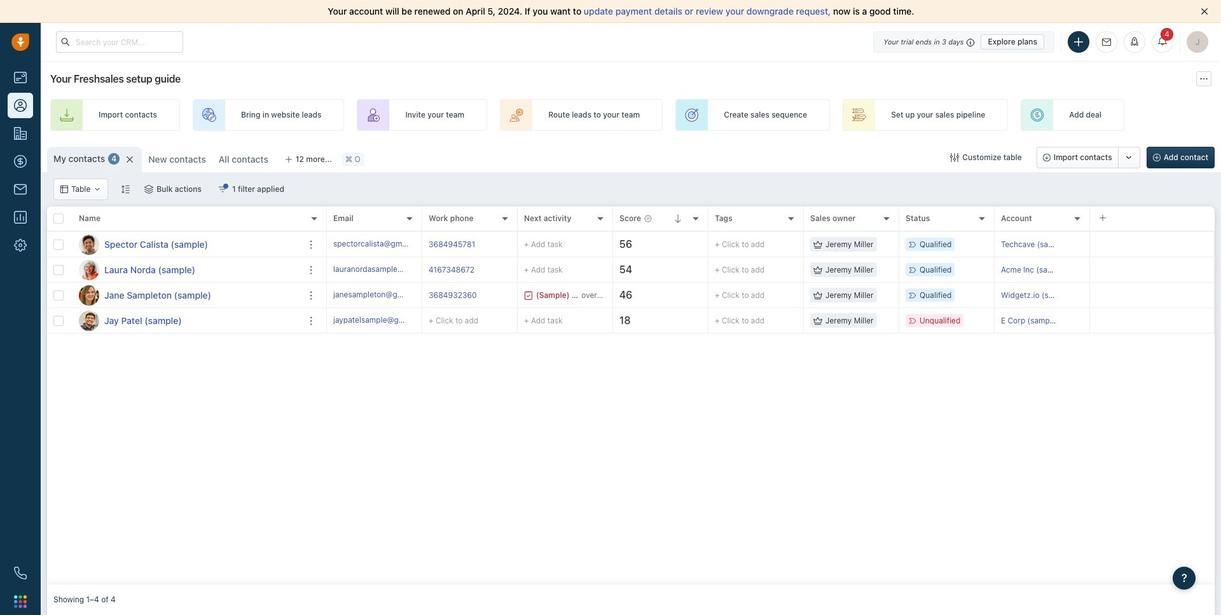 Task type: describe. For each thing, give the bounding box(es) containing it.
phone element
[[8, 561, 33, 586]]

what's new image
[[1130, 37, 1139, 46]]

1 row group from the left
[[47, 232, 327, 334]]

l image
[[79, 260, 99, 280]]

s image
[[79, 234, 99, 255]]

j image
[[79, 311, 99, 331]]

1 cell from the top
[[1090, 232, 1215, 257]]

Search your CRM... text field
[[56, 31, 183, 53]]

2 cell from the top
[[1090, 258, 1215, 282]]

j image
[[79, 285, 99, 306]]



Task type: locate. For each thing, give the bounding box(es) containing it.
freshworks switcher image
[[14, 596, 27, 609]]

3 cell from the top
[[1090, 283, 1215, 308]]

phone image
[[14, 567, 27, 580]]

press space to select this row. row
[[47, 232, 327, 258], [327, 232, 1215, 258], [47, 258, 327, 283], [327, 258, 1215, 283], [47, 283, 327, 308], [327, 283, 1215, 308], [47, 308, 327, 334], [327, 308, 1215, 334]]

2 row group from the left
[[327, 232, 1215, 334]]

group
[[1037, 147, 1140, 169]]

close image
[[1201, 8, 1208, 15]]

4 cell from the top
[[1090, 308, 1215, 333]]

column header
[[73, 207, 327, 232]]

grid
[[47, 205, 1215, 585]]

send email image
[[1102, 38, 1111, 46]]

row group
[[47, 232, 327, 334], [327, 232, 1215, 334]]

style_myh0__igzzd8unmi image
[[121, 185, 130, 194]]

cell
[[1090, 232, 1215, 257], [1090, 258, 1215, 282], [1090, 283, 1215, 308], [1090, 308, 1215, 333]]

container_wx8msf4aqz5i3rn1 image
[[145, 185, 153, 194], [218, 185, 227, 194], [94, 186, 101, 193], [813, 291, 822, 300]]

row
[[47, 207, 327, 232]]

container_wx8msf4aqz5i3rn1 image
[[950, 153, 959, 162], [60, 186, 68, 193], [813, 240, 822, 249], [813, 266, 822, 274], [524, 291, 533, 300], [813, 316, 822, 325]]



